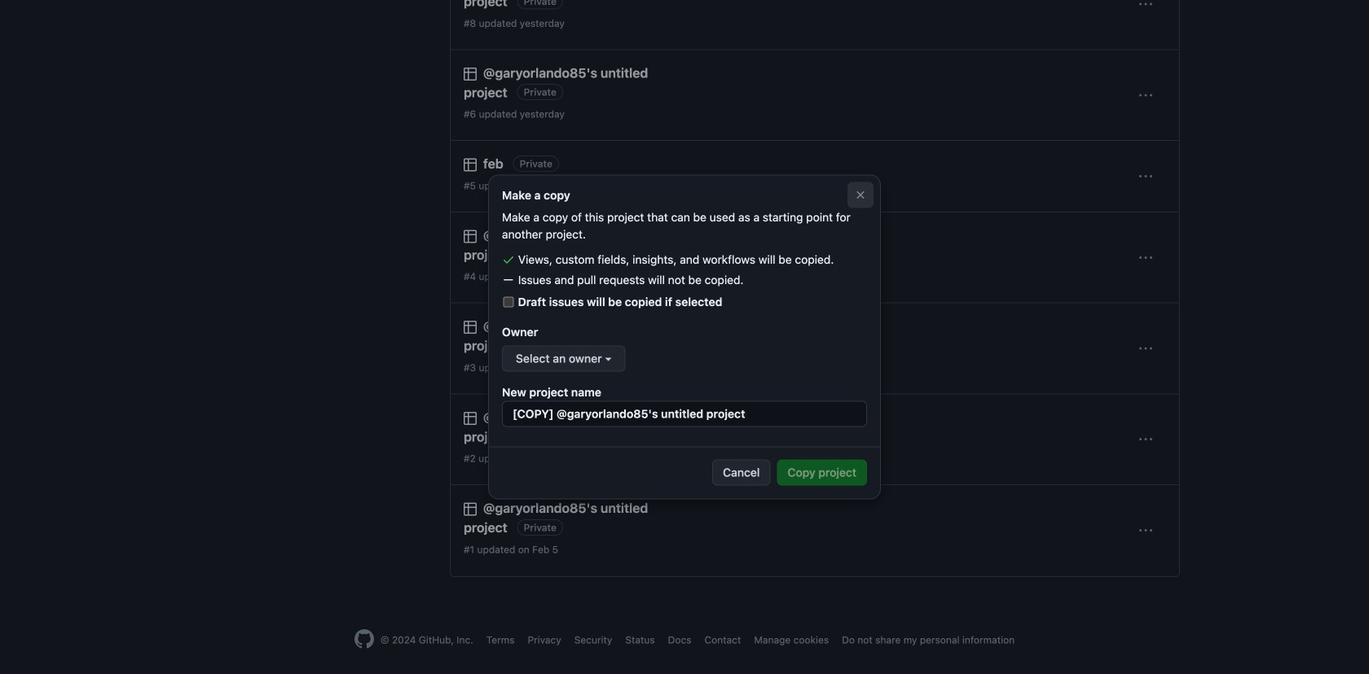 Task type: vqa. For each thing, say whether or not it's contained in the screenshot.
the bottommost 'Homepage' Icon
no



Task type: locate. For each thing, give the bounding box(es) containing it.
2 table image from the top
[[464, 230, 477, 243]]

kebab horizontal image
[[1139, 525, 1152, 538]]

1 table image from the top
[[464, 159, 477, 172]]

4 kebab horizontal image from the top
[[1139, 252, 1152, 265]]

close image
[[854, 189, 867, 202]]

table image
[[464, 68, 477, 81], [464, 230, 477, 243], [464, 321, 477, 334]]

kebab horizontal image
[[1139, 0, 1152, 11], [1139, 89, 1152, 102], [1139, 170, 1152, 183], [1139, 252, 1152, 265], [1139, 343, 1152, 356], [1139, 434, 1152, 447]]

1 vertical spatial table image
[[464, 230, 477, 243]]

2 kebab horizontal image from the top
[[1139, 89, 1152, 102]]

6 kebab horizontal image from the top
[[1139, 434, 1152, 447]]

table image
[[464, 159, 477, 172], [464, 412, 477, 425], [464, 503, 477, 516]]

3 kebab horizontal image from the top
[[1139, 170, 1152, 183]]

homepage image
[[354, 630, 374, 649]]

kebab horizontal image for 3rd table image from the bottom
[[1139, 170, 1152, 183]]

2 vertical spatial table image
[[464, 503, 477, 516]]

2 vertical spatial table image
[[464, 321, 477, 334]]

0 vertical spatial table image
[[464, 68, 477, 81]]

kebab horizontal image for first table icon from the bottom
[[1139, 343, 1152, 356]]

0 vertical spatial table image
[[464, 159, 477, 172]]

None checkbox
[[502, 297, 515, 308]]

1 table image from the top
[[464, 68, 477, 81]]

1 kebab horizontal image from the top
[[1139, 0, 1152, 11]]

5 kebab horizontal image from the top
[[1139, 343, 1152, 356]]

1 vertical spatial table image
[[464, 412, 477, 425]]



Task type: describe. For each thing, give the bounding box(es) containing it.
dash image
[[502, 274, 515, 287]]

2 table image from the top
[[464, 412, 477, 425]]

3 table image from the top
[[464, 321, 477, 334]]

green checkmark image
[[502, 253, 515, 267]]

Name field
[[502, 401, 867, 427]]

3 table image from the top
[[464, 503, 477, 516]]

kebab horizontal image for second table image from the top
[[1139, 434, 1152, 447]]

kebab horizontal image for second table icon from the top
[[1139, 252, 1152, 265]]



